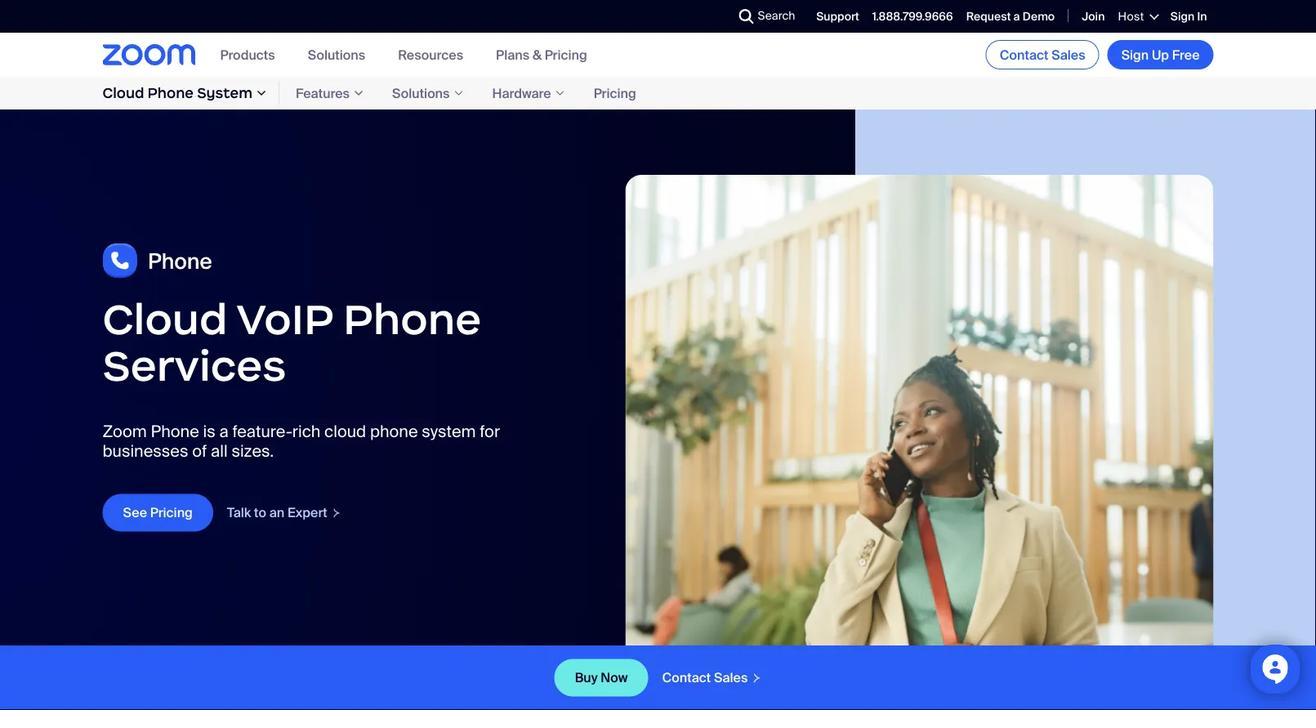 Task type: vqa. For each thing, say whether or not it's contained in the screenshot.
left a
yes



Task type: describe. For each thing, give the bounding box(es) containing it.
join link
[[1082, 9, 1105, 24]]

0 vertical spatial pricing
[[545, 46, 588, 63]]

talk
[[227, 504, 251, 521]]

search
[[758, 8, 796, 23]]

phone inside cloud voip phone services
[[343, 292, 482, 346]]

rich
[[292, 421, 321, 442]]

up
[[1152, 46, 1170, 63]]

1 horizontal spatial contact
[[1000, 46, 1049, 63]]

phone for zoom phone is a feature-rich cloud phone system for businesses of all sizes.
[[151, 421, 199, 442]]

request
[[967, 9, 1011, 24]]

sign for sign in
[[1171, 9, 1195, 24]]

cloud voip phone services
[[103, 292, 482, 393]]

cloud phone system button
[[103, 81, 280, 105]]

phone
[[370, 421, 418, 442]]

products button
[[220, 46, 275, 63]]

free
[[1173, 46, 1200, 63]]

&
[[533, 46, 542, 63]]

0 horizontal spatial contact sales link
[[649, 669, 762, 687]]

contact sales for contact sales link to the left
[[662, 669, 748, 687]]

features
[[296, 85, 350, 102]]

buy now link
[[555, 659, 649, 697]]

voip phone icon image
[[103, 243, 214, 279]]

for
[[480, 421, 500, 442]]

sign in link
[[1171, 9, 1208, 24]]

businesses
[[103, 441, 188, 462]]

see pricing
[[123, 504, 193, 522]]

sales for contact sales link to the left
[[714, 669, 748, 687]]

resources
[[398, 46, 464, 63]]

pricing link
[[578, 80, 653, 106]]

is
[[203, 421, 216, 442]]

cloud
[[325, 421, 366, 442]]

products
[[220, 46, 275, 63]]

an
[[269, 504, 285, 521]]

a inside zoom phone is a feature-rich cloud phone system for businesses of all sizes.
[[219, 421, 229, 442]]

support link
[[817, 9, 860, 24]]

sign in
[[1171, 9, 1208, 24]]

resources button
[[398, 46, 464, 63]]

all
[[211, 441, 228, 462]]

services
[[103, 339, 286, 393]]

contact sales for rightmost contact sales link
[[1000, 46, 1086, 63]]

support
[[817, 9, 860, 24]]

zoom
[[103, 421, 147, 442]]

system
[[197, 84, 253, 102]]

plans & pricing link
[[496, 46, 588, 63]]

plans
[[496, 46, 530, 63]]

solutions for solutions popup button
[[392, 85, 450, 102]]

plans & pricing
[[496, 46, 588, 63]]

system
[[422, 421, 476, 442]]

1.888.799.9666
[[873, 9, 954, 24]]

features button
[[280, 81, 376, 105]]

cloud for cloud voip phone services
[[103, 292, 228, 346]]

talk to an expert
[[227, 504, 328, 521]]

woman using phone on street corner during the day image
[[626, 175, 1214, 710]]

see
[[123, 504, 147, 522]]

sales for rightmost contact sales link
[[1052, 46, 1086, 63]]

1.888.799.9666 link
[[873, 9, 954, 24]]

to
[[254, 504, 266, 521]]

zoom phone is a feature-rich cloud phone system for businesses of all sizes.
[[103, 421, 500, 462]]

search image
[[739, 9, 754, 24]]



Task type: locate. For each thing, give the bounding box(es) containing it.
1 horizontal spatial contact sales
[[1000, 46, 1086, 63]]

a left demo
[[1014, 9, 1021, 24]]

cloud
[[103, 84, 144, 102], [103, 292, 228, 346]]

2 cloud from the top
[[103, 292, 228, 346]]

0 vertical spatial contact sales
[[1000, 46, 1086, 63]]

request a demo link
[[967, 9, 1055, 24]]

see pricing link
[[103, 494, 213, 532]]

solutions button
[[308, 46, 365, 63]]

1 cloud from the top
[[103, 84, 144, 102]]

demo
[[1023, 9, 1055, 24]]

host button
[[1118, 9, 1158, 24]]

0 horizontal spatial sign
[[1122, 46, 1149, 63]]

now
[[601, 669, 628, 687]]

contact right now
[[662, 669, 711, 687]]

solutions for solutions dropdown button
[[308, 46, 365, 63]]

hardware button
[[476, 81, 578, 105]]

2 vertical spatial pricing
[[150, 504, 193, 522]]

1 vertical spatial solutions
[[392, 85, 450, 102]]

1 vertical spatial phone
[[343, 292, 482, 346]]

1 vertical spatial cloud
[[103, 292, 228, 346]]

solutions up features dropdown button
[[308, 46, 365, 63]]

0 horizontal spatial contact sales
[[662, 669, 748, 687]]

1 vertical spatial contact
[[662, 669, 711, 687]]

a right the is
[[219, 421, 229, 442]]

1 vertical spatial pricing
[[594, 85, 637, 102]]

2 vertical spatial phone
[[151, 421, 199, 442]]

contact sales link
[[986, 40, 1100, 69], [649, 669, 762, 687]]

phone inside zoom phone is a feature-rich cloud phone system for businesses of all sizes.
[[151, 421, 199, 442]]

1 horizontal spatial sign
[[1171, 9, 1195, 24]]

1 horizontal spatial pricing
[[545, 46, 588, 63]]

1 vertical spatial sign
[[1122, 46, 1149, 63]]

solutions inside popup button
[[392, 85, 450, 102]]

sizes.
[[232, 441, 274, 462]]

0 vertical spatial solutions
[[308, 46, 365, 63]]

phone inside popup button
[[148, 84, 194, 102]]

sign left in
[[1171, 9, 1195, 24]]

talk to an expert link
[[226, 504, 341, 522]]

0 vertical spatial contact
[[1000, 46, 1049, 63]]

1 vertical spatial contact sales link
[[649, 669, 762, 687]]

sign left up
[[1122, 46, 1149, 63]]

1 vertical spatial sales
[[714, 669, 748, 687]]

phone for cloud phone system
[[148, 84, 194, 102]]

of
[[192, 441, 207, 462]]

0 horizontal spatial sales
[[714, 669, 748, 687]]

cloud down voip phone icon
[[103, 292, 228, 346]]

0 horizontal spatial pricing
[[150, 504, 193, 522]]

contact
[[1000, 46, 1049, 63], [662, 669, 711, 687]]

cloud inside cloud voip phone services
[[103, 292, 228, 346]]

solutions button
[[376, 81, 476, 105]]

sign up free link
[[1108, 40, 1214, 69]]

0 vertical spatial a
[[1014, 9, 1021, 24]]

host
[[1118, 9, 1145, 24]]

a
[[1014, 9, 1021, 24], [219, 421, 229, 442]]

solutions down the resources
[[392, 85, 450, 102]]

1 vertical spatial contact sales
[[662, 669, 748, 687]]

0 vertical spatial contact sales link
[[986, 40, 1100, 69]]

0 horizontal spatial contact
[[662, 669, 711, 687]]

0 horizontal spatial a
[[219, 421, 229, 442]]

0 vertical spatial sign
[[1171, 9, 1195, 24]]

contact down request a demo link
[[1000, 46, 1049, 63]]

request a demo
[[967, 9, 1055, 24]]

phone
[[148, 84, 194, 102], [343, 292, 482, 346], [151, 421, 199, 442]]

hardware
[[492, 85, 551, 102]]

sign up free
[[1122, 46, 1200, 63]]

zoom logo image
[[103, 44, 196, 65]]

None search field
[[680, 3, 743, 29]]

1 vertical spatial a
[[219, 421, 229, 442]]

0 vertical spatial cloud
[[103, 84, 144, 102]]

search image
[[739, 9, 754, 24]]

1 horizontal spatial a
[[1014, 9, 1021, 24]]

1 horizontal spatial sales
[[1052, 46, 1086, 63]]

0 vertical spatial phone
[[148, 84, 194, 102]]

0 vertical spatial sales
[[1052, 46, 1086, 63]]

1 horizontal spatial solutions
[[392, 85, 450, 102]]

contact sales
[[1000, 46, 1086, 63], [662, 669, 748, 687]]

sign for sign up free
[[1122, 46, 1149, 63]]

feature-
[[232, 421, 292, 442]]

cloud inside popup button
[[103, 84, 144, 102]]

voip
[[236, 292, 333, 346]]

2 horizontal spatial pricing
[[594, 85, 637, 102]]

1 horizontal spatial contact sales link
[[986, 40, 1100, 69]]

0 horizontal spatial solutions
[[308, 46, 365, 63]]

join
[[1082, 9, 1105, 24]]

cloud for cloud phone system
[[103, 84, 144, 102]]

in
[[1198, 9, 1208, 24]]

solutions
[[308, 46, 365, 63], [392, 85, 450, 102]]

buy now
[[575, 669, 628, 687]]

expert
[[288, 504, 328, 521]]

pricing
[[545, 46, 588, 63], [594, 85, 637, 102], [150, 504, 193, 522]]

cloud phone system
[[103, 84, 253, 102]]

cloud down zoom logo
[[103, 84, 144, 102]]

sales
[[1052, 46, 1086, 63], [714, 669, 748, 687]]

buy
[[575, 669, 598, 687]]

sign
[[1171, 9, 1195, 24], [1122, 46, 1149, 63]]



